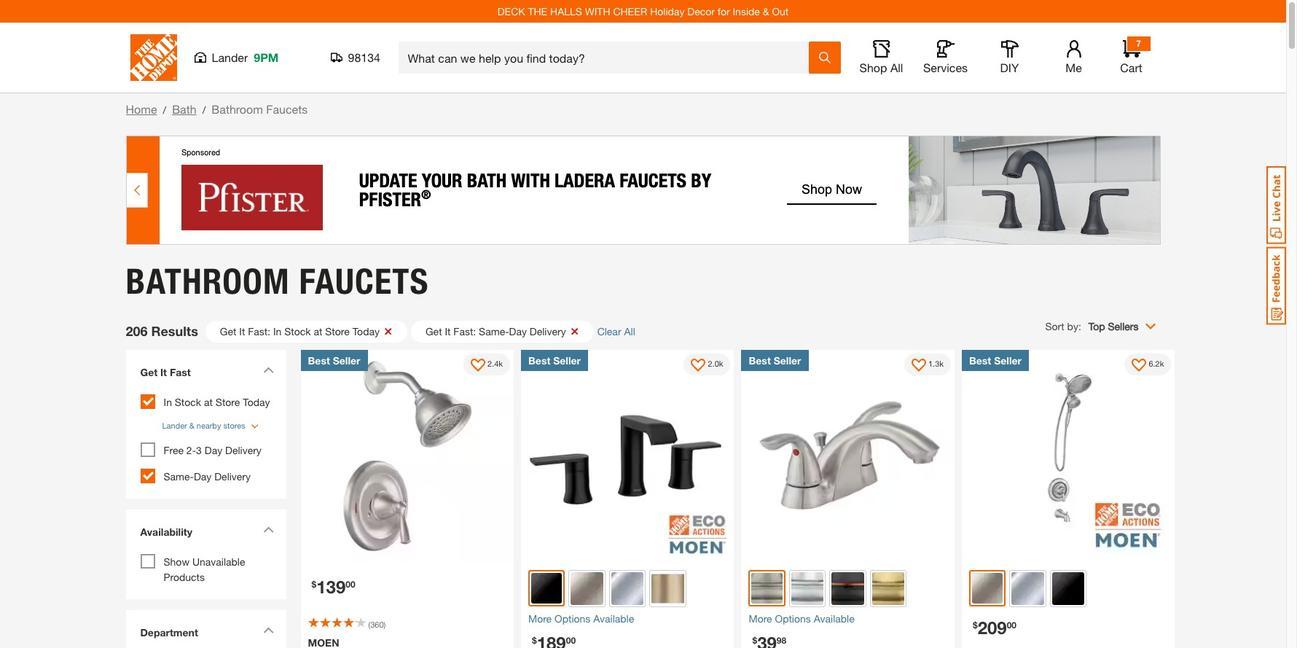 Task type: vqa. For each thing, say whether or not it's contained in the screenshot.
ADD TO CART related to 1599
no



Task type: locate. For each thing, give the bounding box(es) containing it.
1 horizontal spatial stock
[[285, 325, 311, 337]]

1 horizontal spatial same-
[[479, 325, 509, 337]]

same-
[[479, 325, 509, 337], [164, 470, 194, 483]]

it
[[239, 325, 245, 337], [445, 325, 451, 337], [160, 366, 167, 378]]

all for clear all
[[624, 325, 636, 338]]

free 2-3 day delivery link
[[164, 444, 262, 456]]

display image inside 2.0k dropdown button
[[691, 358, 706, 373]]

stock up lander & nearby stores
[[175, 396, 201, 408]]

at
[[314, 325, 323, 337], [204, 396, 213, 408]]

2 horizontal spatial 00
[[1007, 619, 1017, 630]]

0 horizontal spatial it
[[160, 366, 167, 378]]

in down bathroom faucets
[[273, 325, 282, 337]]

caret icon image for availability
[[263, 526, 274, 533]]

chrome image right brushed nickel icon
[[612, 572, 644, 605]]

2 display image from the left
[[912, 358, 927, 373]]

lander up free
[[162, 420, 187, 430]]

2 horizontal spatial chrome image
[[1012, 572, 1045, 605]]

deck
[[498, 5, 525, 17]]

display image left 2.0k
[[691, 358, 706, 373]]

0 horizontal spatial more options available link
[[529, 611, 727, 626]]

get
[[220, 325, 237, 337], [426, 325, 442, 337], [140, 366, 158, 378]]

0 horizontal spatial &
[[189, 420, 194, 430]]

delivery down stores
[[225, 444, 262, 456]]

delivery down free 2-3 day delivery link
[[215, 470, 251, 483]]

brushed nickel image
[[571, 572, 604, 605]]

display image left 1.3k on the right of page
[[912, 358, 927, 373]]

1 vertical spatial 00
[[1007, 619, 1017, 630]]

more options available up 98
[[749, 612, 855, 624]]

clear
[[598, 325, 622, 338]]

1 horizontal spatial all
[[891, 61, 904, 74]]

1 more from the left
[[529, 612, 552, 624]]

in down get it fast
[[164, 396, 172, 408]]

lander for lander 9pm
[[212, 50, 248, 64]]

1 more options available link from the left
[[529, 611, 727, 626]]

2 best from the left
[[529, 354, 551, 366]]

display image inside the 6.2k dropdown button
[[1132, 358, 1147, 373]]

3 best from the left
[[749, 354, 771, 366]]

brecklyn single handle 6-spray tub shower faucet w/ magnetix rainshower in spot resist brushed nickel (valve included) image
[[962, 350, 1176, 563]]

0 vertical spatial lander
[[212, 50, 248, 64]]

nearby
[[197, 420, 221, 430]]

fast: for in
[[248, 325, 271, 337]]

day
[[509, 325, 527, 337], [205, 444, 222, 456], [194, 470, 212, 483]]

1 display image from the left
[[471, 358, 486, 373]]

1 vertical spatial caret icon image
[[263, 526, 274, 533]]

options down brushed nickel icon
[[555, 612, 591, 624]]

1 vertical spatial lander
[[162, 420, 187, 430]]

delivery
[[530, 325, 566, 337], [225, 444, 262, 456], [215, 470, 251, 483]]

more options available link down bronzed gold icon
[[529, 611, 727, 626]]

2 options from the left
[[775, 612, 811, 624]]

display image inside 2.4k dropdown button
[[471, 358, 486, 373]]

0 horizontal spatial at
[[204, 396, 213, 408]]

3 chrome image from the left
[[1012, 572, 1045, 605]]

day up 2.4k dropdown button
[[509, 325, 527, 337]]

0 vertical spatial delivery
[[530, 325, 566, 337]]

1 vertical spatial in
[[164, 396, 172, 408]]

display image for 2.4k
[[471, 358, 486, 373]]

display image inside 1.3k dropdown button
[[912, 358, 927, 373]]

1 vertical spatial &
[[189, 420, 194, 430]]

bath
[[172, 102, 197, 116]]

0 horizontal spatial /
[[163, 104, 166, 116]]

the home depot logo image
[[130, 34, 177, 81]]

1 seller from the left
[[333, 354, 361, 366]]

sort
[[1046, 320, 1065, 332]]

display image
[[691, 358, 706, 373], [912, 358, 927, 373]]

bath link
[[172, 102, 197, 116]]

more options available for 00
[[529, 612, 634, 624]]

2 best seller from the left
[[529, 354, 581, 366]]

1 horizontal spatial available
[[814, 612, 855, 624]]

more options available
[[529, 612, 634, 624], [749, 612, 855, 624]]

seller for 2.0k
[[553, 354, 581, 366]]

2 fast: from the left
[[454, 325, 476, 337]]

1 best from the left
[[308, 354, 330, 366]]

0 horizontal spatial 00
[[346, 579, 355, 590]]

unavailable
[[192, 556, 245, 568]]

today inside button
[[353, 325, 380, 337]]

1 horizontal spatial chrome image
[[792, 572, 824, 605]]

& left the nearby on the left of page
[[189, 420, 194, 430]]

get it fast: same-day delivery button
[[411, 320, 594, 342]]

same- down free
[[164, 470, 194, 483]]

all right clear
[[624, 325, 636, 338]]

availability
[[140, 526, 192, 538]]

2 available from the left
[[814, 612, 855, 624]]

caret icon image inside department link
[[263, 627, 274, 634]]

best right 2.0k
[[749, 354, 771, 366]]

0 horizontal spatial display image
[[471, 358, 486, 373]]

more options available link down bronze icon
[[749, 611, 948, 626]]

1 vertical spatial today
[[243, 396, 270, 408]]

by:
[[1068, 320, 1082, 332]]

all
[[891, 61, 904, 74], [624, 325, 636, 338]]

me button
[[1051, 40, 1098, 75]]

display image
[[471, 358, 486, 373], [1132, 358, 1147, 373]]

0 horizontal spatial same-
[[164, 470, 194, 483]]

0 horizontal spatial get
[[140, 366, 158, 378]]

0 horizontal spatial available
[[594, 612, 634, 624]]

1 best seller from the left
[[308, 354, 361, 366]]

0 vertical spatial day
[[509, 325, 527, 337]]

1 horizontal spatial lander
[[212, 50, 248, 64]]

1 vertical spatial same-
[[164, 470, 194, 483]]

/ left bath link
[[163, 104, 166, 116]]

(
[[369, 620, 370, 629]]

0 horizontal spatial more options available
[[529, 612, 634, 624]]

0 horizontal spatial chrome image
[[612, 572, 644, 605]]

1 horizontal spatial /
[[202, 104, 206, 116]]

1 vertical spatial day
[[205, 444, 222, 456]]

0 horizontal spatial display image
[[691, 358, 706, 373]]

store
[[325, 325, 350, 337], [216, 396, 240, 408]]

more options available down brushed nickel icon
[[529, 612, 634, 624]]

shop
[[860, 61, 888, 74]]

0 vertical spatial stock
[[285, 325, 311, 337]]

0 vertical spatial store
[[325, 325, 350, 337]]

shop all button
[[858, 40, 905, 75]]

0 horizontal spatial more
[[529, 612, 552, 624]]

0 vertical spatial in
[[273, 325, 282, 337]]

& left the out
[[763, 5, 770, 17]]

2 vertical spatial caret icon image
[[263, 627, 274, 634]]

results
[[151, 323, 198, 339]]

1 fast: from the left
[[248, 325, 271, 337]]

1 horizontal spatial more options available
[[749, 612, 855, 624]]

00
[[346, 579, 355, 590], [1007, 619, 1017, 630], [566, 635, 576, 646]]

2 seller from the left
[[553, 354, 581, 366]]

00 inside $ 209 00
[[1007, 619, 1017, 630]]

chrome image right brushed nickel image
[[792, 572, 824, 605]]

4 seller from the left
[[995, 354, 1022, 366]]

1 caret icon image from the top
[[263, 366, 274, 373]]

available
[[594, 612, 634, 624], [814, 612, 855, 624]]

3 caret icon image from the top
[[263, 627, 274, 634]]

best for 2.0k
[[529, 354, 551, 366]]

00 for 139
[[346, 579, 355, 590]]

get it fast: in stock at store today
[[220, 325, 380, 337]]

2 more options available link from the left
[[749, 611, 948, 626]]

$
[[312, 579, 317, 590], [973, 619, 978, 630], [532, 635, 537, 646], [753, 635, 758, 646]]

fast: up 2.4k dropdown button
[[454, 325, 476, 337]]

1 horizontal spatial it
[[239, 325, 245, 337]]

same- up 2.4k
[[479, 325, 509, 337]]

seller for 6.2k
[[995, 354, 1022, 366]]

fast:
[[248, 325, 271, 337], [454, 325, 476, 337]]

fast: inside get it fast: in stock at store today button
[[248, 325, 271, 337]]

3
[[196, 444, 202, 456]]

inside
[[733, 5, 760, 17]]

1 horizontal spatial 00
[[566, 635, 576, 646]]

1 horizontal spatial in
[[273, 325, 282, 337]]

0 vertical spatial today
[[353, 325, 380, 337]]

1 horizontal spatial get
[[220, 325, 237, 337]]

2 caret icon image from the top
[[263, 526, 274, 533]]

caret icon image inside get it fast link
[[263, 366, 274, 373]]

4 best from the left
[[970, 354, 992, 366]]

day right 3
[[205, 444, 222, 456]]

it for get it fast
[[160, 366, 167, 378]]

3 best seller from the left
[[749, 354, 802, 366]]

show unavailable products link
[[164, 556, 245, 583]]

lander left "9pm"
[[212, 50, 248, 64]]

2 more options available from the left
[[749, 612, 855, 624]]

deck the halls with cheer holiday decor for inside & out link
[[498, 5, 789, 17]]

1 horizontal spatial display image
[[912, 358, 927, 373]]

chrome image
[[612, 572, 644, 605], [792, 572, 824, 605], [1012, 572, 1045, 605]]

availability link
[[133, 517, 279, 550]]

get for get it fast: in stock at store today
[[220, 325, 237, 337]]

bathroom down lander 9pm
[[212, 102, 263, 116]]

display image for 98
[[912, 358, 927, 373]]

best right 1.3k on the right of page
[[970, 354, 992, 366]]

at down bathroom faucets
[[314, 325, 323, 337]]

best seller right 2.4k
[[529, 354, 581, 366]]

0 vertical spatial same-
[[479, 325, 509, 337]]

00 inside the $ 139 00
[[346, 579, 355, 590]]

1 horizontal spatial fast:
[[454, 325, 476, 337]]

services
[[924, 61, 968, 74]]

best seller right 2.0k
[[749, 354, 802, 366]]

0 vertical spatial 00
[[346, 579, 355, 590]]

2 horizontal spatial it
[[445, 325, 451, 337]]

1 vertical spatial faucets
[[299, 260, 429, 302]]

1 horizontal spatial more
[[749, 612, 773, 624]]

best right 2.4k
[[529, 354, 551, 366]]

209
[[978, 617, 1007, 638]]

all right shop
[[891, 61, 904, 74]]

display image left 2.4k
[[471, 358, 486, 373]]

1 available from the left
[[594, 612, 634, 624]]

fast: for same-
[[454, 325, 476, 337]]

1 options from the left
[[555, 612, 591, 624]]

seller down get it fast: same-day delivery button
[[553, 354, 581, 366]]

2 vertical spatial 00
[[566, 635, 576, 646]]

1 more options available from the left
[[529, 612, 634, 624]]

get it fast: same-day delivery
[[426, 325, 566, 337]]

feedback link image
[[1267, 246, 1287, 325]]

1 horizontal spatial today
[[353, 325, 380, 337]]

9pm
[[254, 50, 279, 64]]

more
[[529, 612, 552, 624], [749, 612, 773, 624]]

2 / from the left
[[202, 104, 206, 116]]

1 horizontal spatial at
[[314, 325, 323, 337]]

1 horizontal spatial display image
[[1132, 358, 1147, 373]]

4 best seller from the left
[[970, 354, 1022, 366]]

products
[[164, 571, 205, 583]]

seller
[[333, 354, 361, 366], [553, 354, 581, 366], [774, 354, 802, 366], [995, 354, 1022, 366]]

0 vertical spatial caret icon image
[[263, 366, 274, 373]]

0 horizontal spatial all
[[624, 325, 636, 338]]

1 horizontal spatial &
[[763, 5, 770, 17]]

2 horizontal spatial get
[[426, 325, 442, 337]]

best seller right 1.3k on the right of page
[[970, 354, 1022, 366]]

best down get it fast: in stock at store today button
[[308, 354, 330, 366]]

best seller down get it fast: in stock at store today button
[[308, 354, 361, 366]]

bathroom up the results
[[126, 260, 290, 302]]

1 vertical spatial at
[[204, 396, 213, 408]]

2-
[[187, 444, 196, 456]]

0 horizontal spatial today
[[243, 396, 270, 408]]

206
[[126, 323, 148, 339]]

matte black image
[[1053, 572, 1085, 605], [531, 573, 562, 604]]

1 horizontal spatial store
[[325, 325, 350, 337]]

display image left 6.2k
[[1132, 358, 1147, 373]]

0 vertical spatial all
[[891, 61, 904, 74]]

day down 3
[[194, 470, 212, 483]]

brushed nickel image
[[752, 573, 783, 604]]

seller right 1.3k on the right of page
[[995, 354, 1022, 366]]

chrome image for spot resist brushed nickel image
[[1012, 572, 1045, 605]]

( 360 )
[[369, 620, 386, 629]]

seller for 2.4k
[[333, 354, 361, 366]]

1 vertical spatial stock
[[175, 396, 201, 408]]

best for 2.4k
[[308, 354, 330, 366]]

halls
[[550, 5, 582, 17]]

services button
[[923, 40, 969, 75]]

in
[[273, 325, 282, 337], [164, 396, 172, 408]]

display image for 6.2k
[[1132, 358, 1147, 373]]

chrome image for brushed nickel image
[[792, 572, 824, 605]]

chrome image right spot resist brushed nickel image
[[1012, 572, 1045, 605]]

2 display image from the left
[[1132, 358, 1147, 373]]

available down brushed nickel icon
[[594, 612, 634, 624]]

1 horizontal spatial more options available link
[[749, 611, 948, 626]]

spot resist brushed nickel image
[[972, 573, 1003, 604]]

1 vertical spatial store
[[216, 396, 240, 408]]

6.2k
[[1149, 359, 1165, 368]]

best seller
[[308, 354, 361, 366], [529, 354, 581, 366], [749, 354, 802, 366], [970, 354, 1022, 366]]

delivery inside button
[[530, 325, 566, 337]]

1 / from the left
[[163, 104, 166, 116]]

/
[[163, 104, 166, 116], [202, 104, 206, 116]]

caret icon image
[[263, 366, 274, 373], [263, 526, 274, 533], [263, 627, 274, 634]]

caret icon image for get it fast
[[263, 366, 274, 373]]

top
[[1089, 320, 1106, 332]]

today
[[353, 325, 380, 337], [243, 396, 270, 408]]

seller right 2.0k
[[774, 354, 802, 366]]

bronze image
[[832, 572, 865, 605]]

at up the nearby on the left of page
[[204, 396, 213, 408]]

0 horizontal spatial stock
[[175, 396, 201, 408]]

0 horizontal spatial lander
[[162, 420, 187, 430]]

0 horizontal spatial fast:
[[248, 325, 271, 337]]

2 more from the left
[[749, 612, 773, 624]]

0 horizontal spatial options
[[555, 612, 591, 624]]

fast: inside get it fast: same-day delivery button
[[454, 325, 476, 337]]

1 horizontal spatial options
[[775, 612, 811, 624]]

more for 98
[[749, 612, 773, 624]]

/ right bath link
[[202, 104, 206, 116]]

0 vertical spatial &
[[763, 5, 770, 17]]

best seller for 2.4k
[[308, 354, 361, 366]]

1 display image from the left
[[691, 358, 706, 373]]

1 vertical spatial all
[[624, 325, 636, 338]]

options up 98
[[775, 612, 811, 624]]

2.0k button
[[684, 353, 731, 375]]

more options available link
[[529, 611, 727, 626], [749, 611, 948, 626]]

fast: down bathroom faucets
[[248, 325, 271, 337]]

1 vertical spatial delivery
[[225, 444, 262, 456]]

1.3k button
[[905, 353, 951, 375]]

3 seller from the left
[[774, 354, 802, 366]]

1 vertical spatial bathroom
[[126, 260, 290, 302]]

0 vertical spatial at
[[314, 325, 323, 337]]

holiday
[[650, 5, 685, 17]]

at inside button
[[314, 325, 323, 337]]

2 chrome image from the left
[[792, 572, 824, 605]]

cart
[[1121, 61, 1143, 74]]

options for 00
[[555, 612, 591, 624]]

caret icon image inside availability link
[[263, 526, 274, 533]]

delivery left clear
[[530, 325, 566, 337]]

lander for lander & nearby stores
[[162, 420, 187, 430]]

it for get it fast: same-day delivery
[[445, 325, 451, 337]]

seller down get it fast: in stock at store today button
[[333, 354, 361, 366]]

stock down bathroom faucets
[[285, 325, 311, 337]]

available down bronze icon
[[814, 612, 855, 624]]

available for 00
[[594, 612, 634, 624]]

lander
[[212, 50, 248, 64], [162, 420, 187, 430]]



Task type: describe. For each thing, give the bounding box(es) containing it.
it for get it fast: in stock at store today
[[239, 325, 245, 337]]

bathroom faucets
[[126, 260, 429, 302]]

best seller for 6.2k
[[970, 354, 1022, 366]]

day inside button
[[509, 325, 527, 337]]

more for 00
[[529, 612, 552, 624]]

0 horizontal spatial in
[[164, 396, 172, 408]]

store inside button
[[325, 325, 350, 337]]

stock inside button
[[285, 325, 311, 337]]

sellers
[[1108, 320, 1139, 332]]

2 vertical spatial day
[[194, 470, 212, 483]]

show
[[164, 556, 190, 568]]

2 vertical spatial delivery
[[215, 470, 251, 483]]

me
[[1066, 61, 1082, 74]]

live chat image
[[1267, 166, 1287, 244]]

get for get it fast
[[140, 366, 158, 378]]

in stock at store today link
[[164, 396, 270, 408]]

What can we help you find today? search field
[[408, 42, 808, 73]]

2.0k
[[708, 359, 724, 368]]

more options available link for 98
[[749, 611, 948, 626]]

7
[[1137, 38, 1142, 49]]

best seller for 1.3k
[[749, 354, 802, 366]]

$ 209 00
[[973, 617, 1017, 638]]

caret icon image for department
[[263, 627, 274, 634]]

206 results
[[126, 323, 198, 339]]

360
[[370, 620, 384, 629]]

diy
[[1001, 61, 1019, 74]]

cart 7
[[1121, 38, 1143, 74]]

get it fast
[[140, 366, 191, 378]]

0 horizontal spatial store
[[216, 396, 240, 408]]

banbury 1-spray single handle shower faucet 1.75 gpm in spot resist brushed nickel (valve included) image
[[301, 350, 514, 563]]

2.4k
[[488, 359, 503, 368]]

1 chrome image from the left
[[612, 572, 644, 605]]

in inside button
[[273, 325, 282, 337]]

department
[[140, 626, 198, 639]]

genta 8 in. widespread double handle bathroom faucet in matte black(valve included) image
[[521, 350, 734, 563]]

for
[[718, 5, 730, 17]]

get it fast link
[[133, 357, 279, 390]]

seller for 1.3k
[[774, 354, 802, 366]]

1 horizontal spatial matte black image
[[1053, 572, 1085, 605]]

more options available for 98
[[749, 612, 855, 624]]

display image for 00
[[691, 358, 706, 373]]

same- inside get it fast: same-day delivery button
[[479, 325, 509, 337]]

best for 1.3k
[[749, 354, 771, 366]]

decor
[[688, 5, 715, 17]]

best for 6.2k
[[970, 354, 992, 366]]

get it fast: in stock at store today button
[[205, 320, 408, 342]]

1.3k
[[929, 359, 944, 368]]

00 for 209
[[1007, 619, 1017, 630]]

clear all button
[[598, 324, 646, 339]]

bronzed gold image
[[652, 572, 685, 605]]

the
[[528, 5, 548, 17]]

get for get it fast: same-day delivery
[[426, 325, 442, 337]]

with
[[585, 5, 611, 17]]

deck the halls with cheer holiday decor for inside & out
[[498, 5, 789, 17]]

same-day delivery link
[[164, 470, 251, 483]]

shop all
[[860, 61, 904, 74]]

$ inside the $ 139 00
[[312, 579, 317, 590]]

cheer
[[613, 5, 648, 17]]

home / bath / bathroom faucets
[[126, 102, 308, 116]]

free
[[164, 444, 184, 456]]

in stock at store today
[[164, 396, 270, 408]]

$ inside $ 209 00
[[973, 619, 978, 630]]

same-day delivery
[[164, 470, 251, 483]]

department link
[[133, 617, 279, 647]]

lander & nearby stores
[[162, 420, 245, 430]]

98134 button
[[331, 50, 381, 65]]

$ 139 00
[[312, 577, 355, 597]]

show unavailable products
[[164, 556, 245, 583]]

home link
[[126, 102, 157, 116]]

free 2-3 day delivery
[[164, 444, 262, 456]]

98
[[777, 635, 787, 646]]

diy button
[[987, 40, 1033, 75]]

2.4k button
[[464, 353, 510, 375]]

0 vertical spatial faucets
[[266, 102, 308, 116]]

98134
[[348, 50, 381, 64]]

lander 9pm
[[212, 50, 279, 64]]

stores
[[223, 420, 245, 430]]

0 horizontal spatial matte black image
[[531, 573, 562, 604]]

sort by: top sellers
[[1046, 320, 1139, 332]]

clear all
[[598, 325, 636, 338]]

available for 98
[[814, 612, 855, 624]]

best seller for 2.0k
[[529, 354, 581, 366]]

)
[[384, 620, 386, 629]]

6.2k button
[[1125, 353, 1172, 375]]

out
[[772, 5, 789, 17]]

home
[[126, 102, 157, 116]]

139
[[317, 577, 346, 597]]

builders 4 in. centerset double handle low-arc bathroom faucet in brushed nickel image
[[742, 350, 955, 563]]

all for shop all
[[891, 61, 904, 74]]

polished brass image
[[873, 572, 905, 605]]

more options available link for 00
[[529, 611, 727, 626]]

fast
[[170, 366, 191, 378]]

options for 98
[[775, 612, 811, 624]]

0 vertical spatial bathroom
[[212, 102, 263, 116]]



